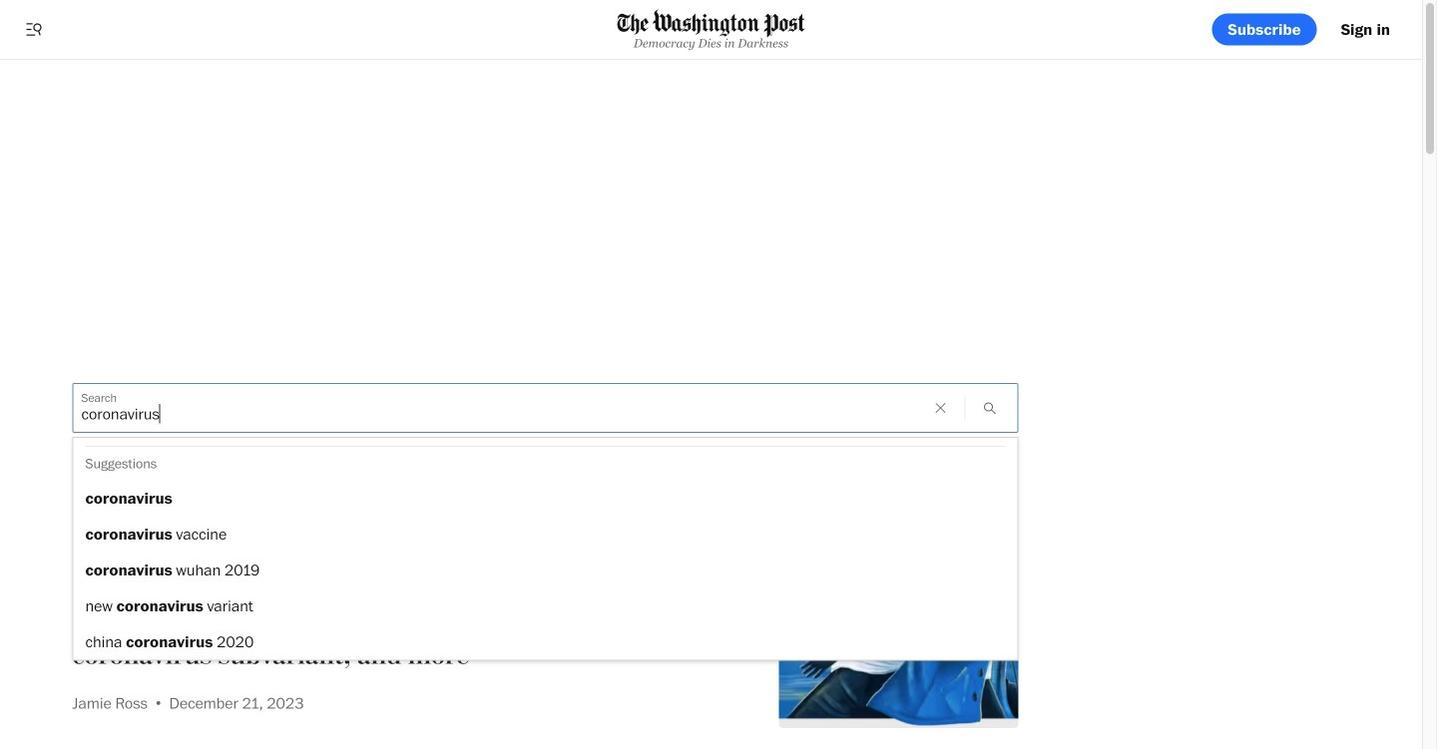 Task type: locate. For each thing, give the bounding box(es) containing it.
search and browse sections image
[[24, 19, 44, 39]]

the washington post homepage. image
[[617, 9, 805, 38]]

2 option from the top
[[73, 553, 1018, 588]]

primary element
[[0, 0, 1423, 60]]

list box
[[73, 438, 1018, 660]]

option
[[73, 517, 1018, 553], [73, 553, 1018, 588], [73, 588, 1018, 624], [73, 624, 1018, 660]]

Site search search field
[[73, 384, 921, 432]]

1 option from the top
[[73, 517, 1018, 553]]

tagline, democracy dies in darkness element
[[617, 38, 805, 50]]



Task type: describe. For each thing, give the bounding box(es) containing it.
4 option from the top
[[73, 624, 1018, 660]]

3 option from the top
[[73, 588, 1018, 624]]



Task type: vqa. For each thing, say whether or not it's contained in the screenshot.
Investigations link
no



